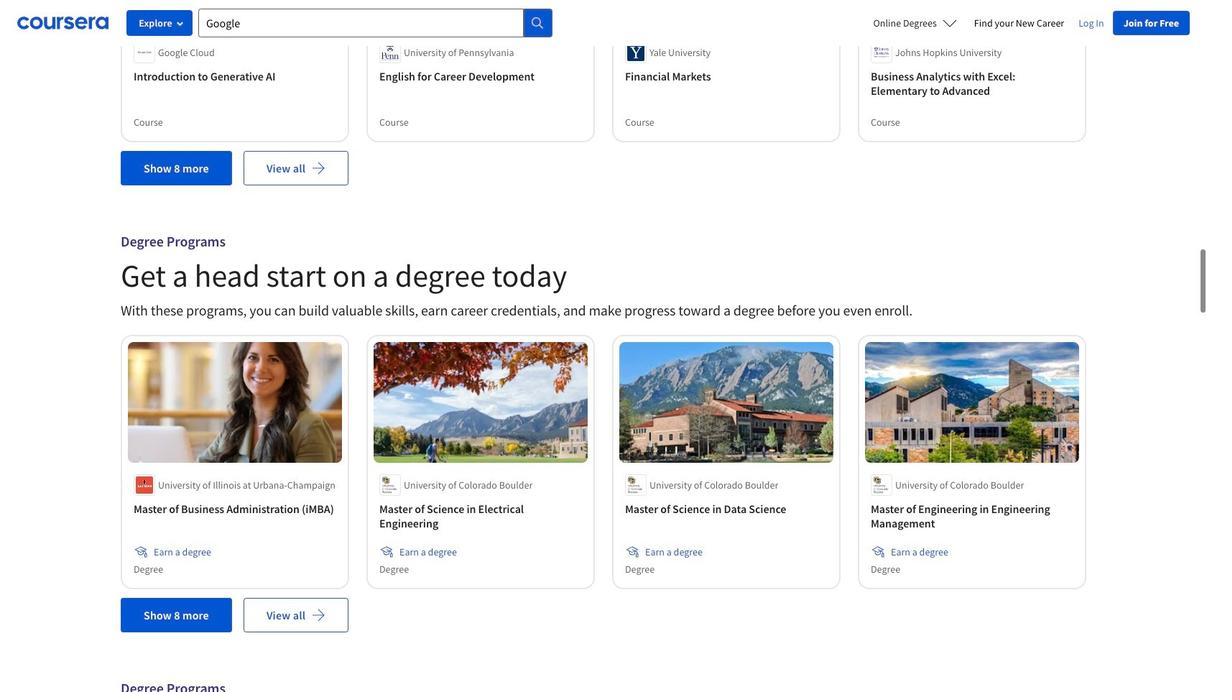 Task type: describe. For each thing, give the bounding box(es) containing it.
2 collection element from the top
[[112, 208, 1095, 655]]

What do you want to learn? text field
[[198, 9, 524, 37]]

1 collection element from the top
[[112, 0, 1095, 208]]



Task type: vqa. For each thing, say whether or not it's contained in the screenshot.
the bottommost a
no



Task type: locate. For each thing, give the bounding box(es) containing it.
coursera image
[[17, 12, 109, 35]]

None search field
[[198, 9, 553, 37]]

collection element
[[112, 0, 1095, 208], [112, 208, 1095, 655]]



